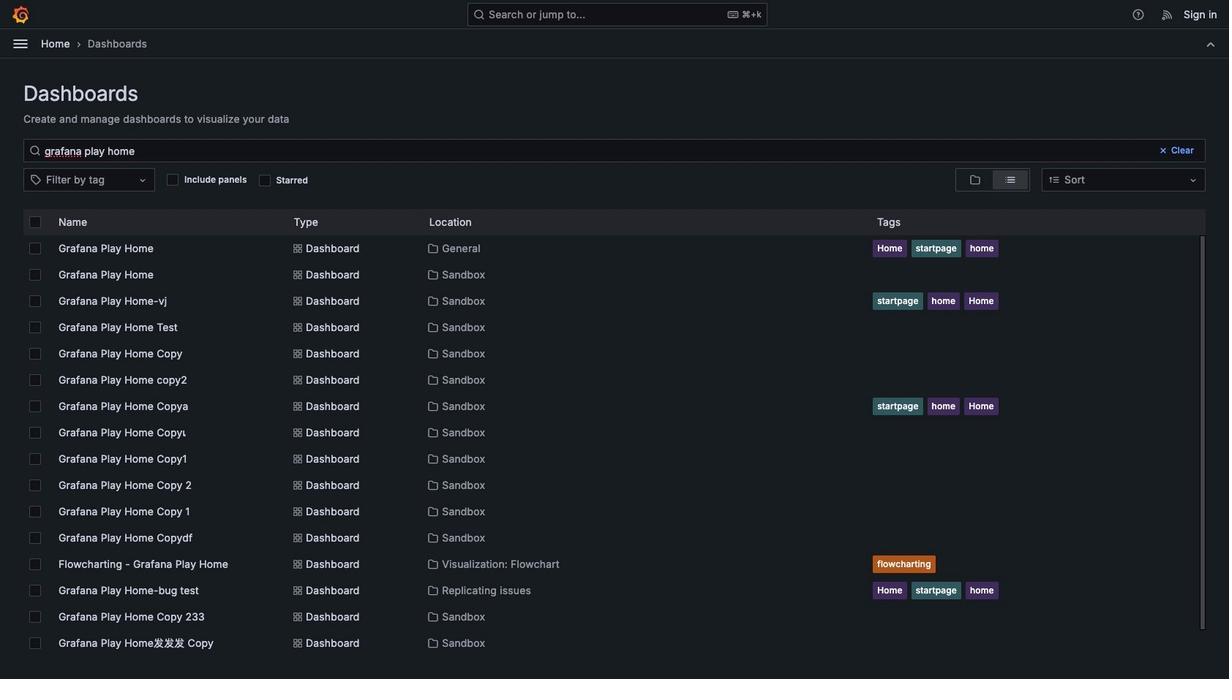 Task type: vqa. For each thing, say whether or not it's contained in the screenshot.
'option group'
yes



Task type: locate. For each thing, give the bounding box(es) containing it.
2 horizontal spatial column header
[[871, 209, 1206, 236]]

tags element
[[873, 240, 1194, 258], [873, 293, 1194, 310], [873, 398, 1194, 416], [873, 582, 1194, 600]]

tags element for 16th row from the bottom
[[873, 240, 1194, 258]]

news image
[[1161, 8, 1174, 21]]

option group
[[955, 168, 1030, 192]]

10 row from the top
[[23, 446, 1200, 473]]

15 row from the top
[[23, 578, 1200, 604]]

help image
[[1132, 8, 1145, 21]]

3 row from the top
[[23, 262, 1200, 288]]

8 row from the top
[[23, 394, 1200, 420]]

4 tags element from the top
[[873, 582, 1194, 600]]

1 horizontal spatial column header
[[423, 209, 865, 236]]

0 horizontal spatial column header
[[288, 209, 418, 236]]

3 tags element from the top
[[873, 398, 1194, 416]]

cell
[[53, 236, 281, 262], [287, 236, 416, 262], [53, 262, 281, 288], [287, 262, 416, 288], [867, 262, 1200, 288], [53, 288, 281, 315], [287, 288, 416, 315], [53, 315, 281, 341], [287, 315, 416, 341], [867, 315, 1200, 341], [53, 341, 281, 367], [287, 341, 416, 367], [867, 341, 1200, 367], [53, 367, 281, 394], [287, 367, 416, 394], [867, 367, 1200, 394], [53, 394, 281, 420], [287, 394, 416, 420], [53, 420, 281, 446], [287, 420, 416, 446], [867, 420, 1200, 446], [53, 446, 281, 473], [287, 446, 416, 473], [867, 446, 1200, 473], [53, 473, 281, 499], [287, 473, 416, 499], [867, 473, 1200, 499], [53, 499, 281, 525], [287, 499, 416, 525], [867, 499, 1200, 525], [53, 525, 281, 552], [287, 525, 416, 552], [867, 525, 1200, 552], [53, 552, 281, 578], [287, 552, 416, 578], [53, 578, 281, 604], [287, 578, 416, 604], [53, 604, 281, 631], [287, 604, 416, 631], [867, 604, 1200, 631], [53, 631, 281, 657], [287, 631, 416, 657], [867, 631, 1200, 657]]

search results table table
[[23, 209, 1206, 680]]

2 tags element from the top
[[873, 293, 1194, 310]]

1 tags element from the top
[[873, 240, 1194, 258]]

2 column header from the left
[[423, 209, 865, 236]]

row
[[23, 209, 1206, 236], [23, 236, 1200, 262], [23, 262, 1200, 288], [23, 288, 1200, 315], [23, 315, 1200, 341], [23, 341, 1200, 367], [23, 367, 1200, 394], [23, 394, 1200, 420], [23, 420, 1200, 446], [23, 446, 1200, 473], [23, 473, 1200, 499], [23, 499, 1200, 525], [23, 525, 1200, 552], [23, 552, 1200, 578], [23, 578, 1200, 604], [23, 604, 1200, 631], [23, 631, 1200, 657]]

view by folders image
[[969, 174, 981, 186]]

grafana image
[[12, 5, 29, 23]]

Tag filter text field
[[106, 172, 109, 188]]

column header
[[288, 209, 418, 236], [423, 209, 865, 236], [871, 209, 1206, 236]]

tags element for 14th row from the bottom
[[873, 293, 1194, 310]]



Task type: describe. For each thing, give the bounding box(es) containing it.
17 row from the top
[[23, 631, 1200, 657]]

9 row from the top
[[23, 420, 1200, 446]]

open menu image
[[12, 35, 29, 52]]

14 row from the top
[[23, 552, 1200, 578]]

4 row from the top
[[23, 288, 1200, 315]]

Sort text field
[[1063, 172, 1066, 188]]

view as list image
[[1005, 174, 1016, 186]]

1 column header from the left
[[288, 209, 418, 236]]

7 row from the top
[[23, 367, 1200, 394]]

6 row from the top
[[23, 341, 1200, 367]]

12 row from the top
[[23, 499, 1200, 525]]

tags element for 15th row from the top of the search results table table
[[873, 582, 1194, 600]]

16 row from the top
[[23, 604, 1200, 631]]

2 row from the top
[[23, 236, 1200, 262]]

13 row from the top
[[23, 525, 1200, 552]]

5 row from the top
[[23, 315, 1200, 341]]

1 row from the top
[[23, 209, 1206, 236]]

Search for dashboards and folders text field
[[23, 139, 1206, 162]]

tags element for 8th row from the top
[[873, 398, 1194, 416]]

3 column header from the left
[[871, 209, 1206, 236]]

11 row from the top
[[23, 473, 1200, 499]]



